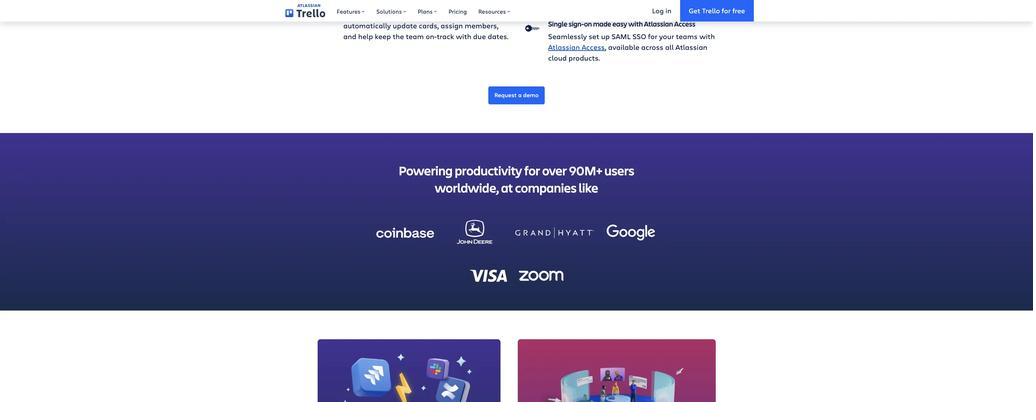 Task type: locate. For each thing, give the bounding box(es) containing it.
like
[[579, 179, 598, 196]]

2 horizontal spatial with
[[699, 31, 715, 41]]

for left free
[[722, 6, 731, 15]]

in
[[666, 6, 672, 15]]

request
[[494, 91, 517, 99]]

automation
[[412, 10, 453, 20]]

due
[[473, 31, 486, 41]]

for
[[722, 6, 731, 15], [648, 31, 657, 41], [524, 162, 540, 179]]

access
[[674, 19, 696, 29], [582, 42, 605, 52]]

,
[[605, 42, 606, 52]]

0 vertical spatial for
[[722, 6, 731, 15]]

visa logo image
[[470, 270, 507, 282]]

for inside seamlessly set up saml sso for your teams with atlassian access
[[648, 31, 657, 41]]

up
[[601, 31, 610, 41]]

productivity
[[455, 162, 522, 179]]

zoom logo image
[[519, 271, 564, 281]]

get trello for free
[[689, 6, 745, 15]]

1 horizontal spatial atlassian
[[644, 19, 673, 29]]

track
[[437, 31, 454, 41]]

atlassian
[[644, 19, 673, 29], [548, 42, 580, 52], [676, 42, 707, 52]]

0 horizontal spatial atlassian
[[548, 42, 580, 52]]

request a demo link
[[488, 86, 545, 104]]

pricing link
[[443, 0, 473, 22]]

grand hyatt logo image
[[515, 228, 594, 239]]

companies
[[515, 179, 577, 196]]

with inside seamlessly set up saml sso for your teams with atlassian access
[[699, 31, 715, 41]]

for inside powering productivity for over 90m+ users worldwide, at companies like
[[524, 162, 540, 179]]

enjoy
[[343, 10, 362, 20]]

powering productivity for over 90m+ users worldwide, at companies like
[[399, 162, 634, 196]]

2 horizontal spatial for
[[722, 6, 731, 15]]

log in
[[652, 6, 672, 15]]

for for get trello for free
[[722, 6, 731, 15]]

1 vertical spatial access
[[582, 42, 605, 52]]

and
[[343, 31, 356, 41]]

0 horizontal spatial for
[[524, 162, 540, 179]]

teams
[[676, 31, 698, 41]]

bot,
[[455, 10, 468, 20]]

resources button
[[473, 0, 516, 22]]

resources
[[478, 8, 506, 15]]

for for powering productivity for over 90m+ users worldwide, at companies like
[[524, 162, 540, 179]]

single sign-on made easy with atlassian access
[[548, 19, 696, 29]]

for up "across"
[[648, 31, 657, 41]]

atlassian down teams
[[676, 42, 707, 52]]

, available across all atlassian cloud products.
[[548, 42, 707, 63]]

with right teams
[[699, 31, 715, 41]]

atlassian trello image
[[285, 4, 325, 18]]

0 horizontal spatial access
[[582, 42, 605, 52]]

atlassian inside seamlessly set up saml sso for your teams with atlassian access
[[548, 42, 580, 52]]

for left over
[[524, 162, 540, 179]]

with up sso
[[628, 19, 643, 29]]

with
[[628, 19, 643, 29], [456, 31, 471, 41], [699, 31, 715, 41]]

1 horizontal spatial access
[[674, 19, 696, 29]]

cards,
[[419, 21, 439, 30]]

help
[[358, 31, 373, 41]]

1 horizontal spatial for
[[648, 31, 657, 41]]

90m+
[[569, 162, 602, 179]]

google logo image
[[606, 225, 657, 242]]

1 vertical spatial for
[[648, 31, 657, 41]]

0 horizontal spatial with
[[456, 31, 471, 41]]

with left due
[[456, 31, 471, 41]]

atlassian access link
[[548, 42, 605, 52]]

2 vertical spatial for
[[524, 162, 540, 179]]

across
[[641, 42, 663, 52]]

request a demo
[[494, 91, 539, 99]]

pricing
[[449, 8, 467, 15]]

2 horizontal spatial atlassian
[[676, 42, 707, 52]]

on-
[[426, 31, 437, 41]]

automatically
[[343, 21, 391, 30]]

atlassian down seamlessly
[[548, 42, 580, 52]]

cloud
[[548, 53, 567, 63]]

seamlessly set up saml sso for your teams with atlassian access
[[548, 31, 715, 52]]

keep
[[375, 31, 391, 41]]

atlassian inside , available across all atlassian cloud products.
[[676, 42, 707, 52]]

solutions
[[376, 8, 402, 15]]

access up teams
[[674, 19, 696, 29]]

atlassian down log
[[644, 19, 673, 29]]

free
[[732, 6, 745, 15]]

access down the set
[[582, 42, 605, 52]]



Task type: describe. For each thing, give the bounding box(es) containing it.
trello
[[702, 6, 720, 15]]

assign
[[441, 21, 463, 30]]

over
[[542, 162, 567, 179]]

powering
[[399, 162, 453, 179]]

your
[[659, 31, 674, 41]]

available
[[608, 42, 639, 52]]

products.
[[569, 53, 600, 63]]

plans
[[418, 8, 433, 15]]

easy
[[612, 19, 627, 29]]

log
[[652, 6, 664, 15]]

the
[[393, 31, 404, 41]]

saml
[[612, 31, 631, 41]]

to
[[469, 10, 477, 20]]

log in link
[[644, 0, 680, 22]]

demo
[[523, 91, 539, 99]]

features button
[[331, 0, 371, 22]]

update
[[393, 21, 417, 30]]

1 horizontal spatial with
[[628, 19, 643, 29]]

access inside seamlessly set up saml sso for your teams with atlassian access
[[582, 42, 605, 52]]

members,
[[465, 21, 498, 30]]

enjoy butler, trello's automation bot, to automatically update cards, assign members, and help keep the team on-track with due dates.
[[343, 10, 508, 41]]

a
[[518, 91, 522, 99]]

get trello for free link
[[680, 0, 754, 22]]

dates.
[[488, 31, 508, 41]]

single
[[548, 19, 567, 29]]

sign-
[[569, 19, 584, 29]]

set
[[589, 31, 599, 41]]

team
[[406, 31, 424, 41]]

with inside enjoy butler, trello's automation bot, to automatically update cards, assign members, and help keep the team on-track with due dates.
[[456, 31, 471, 41]]

solutions button
[[371, 0, 412, 22]]

users
[[604, 162, 634, 179]]

coinbase logo image
[[376, 228, 434, 238]]

worldwide,
[[435, 179, 499, 196]]

made
[[593, 19, 611, 29]]

features
[[337, 8, 361, 15]]

all
[[665, 42, 674, 52]]

sso
[[633, 31, 646, 41]]

at
[[501, 179, 513, 196]]

0 vertical spatial access
[[674, 19, 696, 29]]

get
[[689, 6, 700, 15]]

john deere logo image
[[446, 214, 504, 253]]

trello's
[[387, 10, 411, 20]]

plans button
[[412, 0, 443, 22]]

butler,
[[364, 10, 385, 20]]

on
[[584, 19, 592, 29]]

seamlessly
[[548, 31, 587, 41]]



Task type: vqa. For each thing, say whether or not it's contained in the screenshot.
sm image at the top
no



